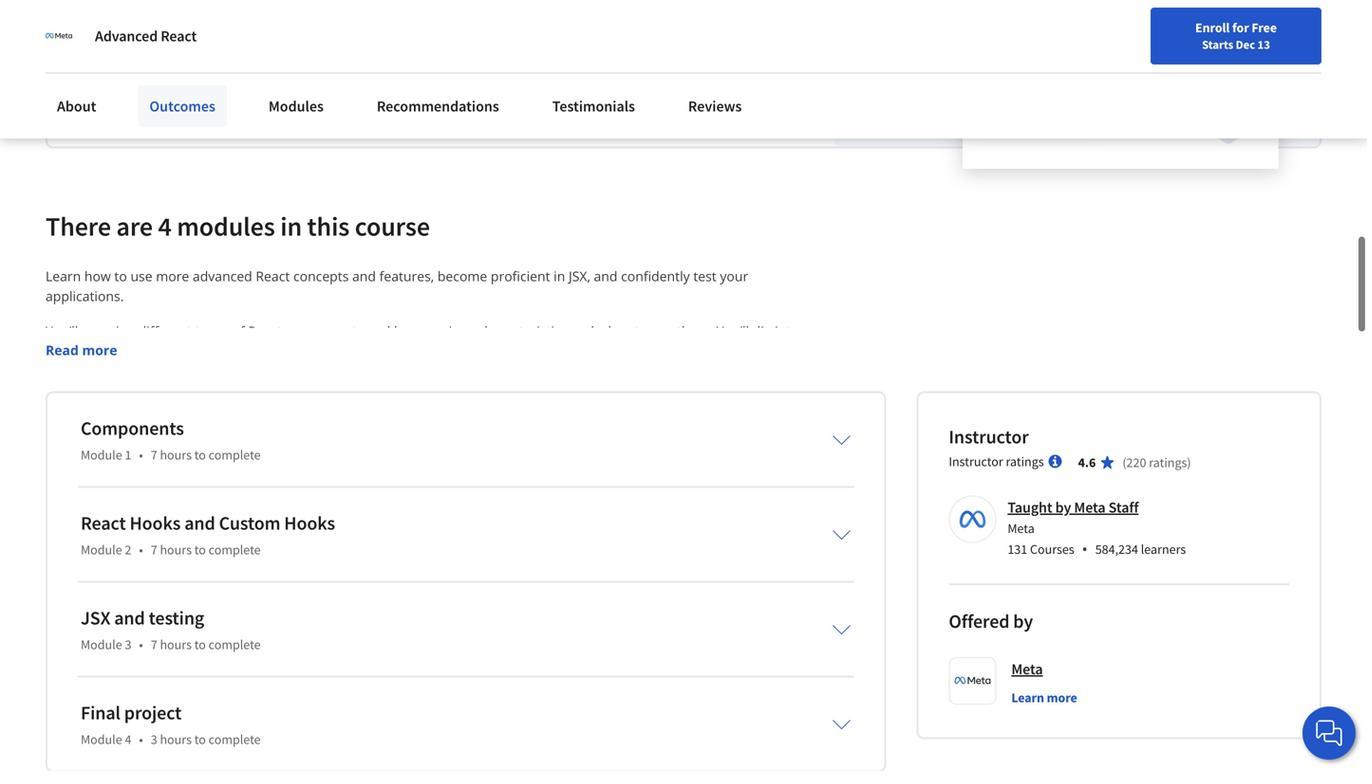 Task type: describe. For each thing, give the bounding box(es) containing it.
jsx inside you'll examine different types of react components and learn various characteristics and when to use them. you'll dig into more advanced hooks and create your own. you'll look into building forms with react. you'll explore component composition and new patterns, such as higher order components and render props. you'll create a web application that consumes api data and get familiar with the most commonly used react framework integrations, tools, and testing techniques. by the end of this course, you will be able to: • render lists and form components efficiently in react. • lift shared state up when several components need the updated data. • leverage react context to share global state for a tree of components. • fetch data from a remote server. • use advanced hooks in react, and put them to use within your application. • build your own custom hooks. • understand jsx in depth. • embrace component composition techniques • use advanced patterns to encapsulate common behavior via higher order components and render props. • test your react components. • build a portfolio using react. you'll gain experience with the following tools and software: • re
[[150, 582, 169, 600]]

1 vertical spatial react.
[[369, 462, 407, 480]]

2 vertical spatial components
[[536, 622, 616, 640]]

proficient
[[491, 267, 550, 286]]

220
[[1127, 455, 1146, 472]]

0 horizontal spatial when
[[196, 482, 230, 500]]

2 vertical spatial meta
[[1011, 661, 1043, 680]]

web
[[667, 362, 693, 380]]

1 horizontal spatial of
[[232, 323, 245, 341]]

testimonials
[[552, 97, 635, 116]]

• inside "components module 1 • 7 hours to complete"
[[139, 447, 143, 464]]

context
[[170, 502, 219, 520]]

taught by meta staff link
[[1008, 499, 1139, 518]]

course,
[[157, 442, 202, 460]]

in inside learn how to use more advanced react concepts and features, become proficient in jsx, and confidently test your applications.
[[554, 267, 565, 286]]

software:
[[358, 701, 415, 719]]

the right by
[[64, 442, 85, 460]]

13
[[1258, 37, 1270, 52]]

learn more
[[1011, 690, 1077, 707]]

examine
[[82, 323, 135, 341]]

different
[[138, 323, 192, 341]]

social
[[149, 92, 186, 111]]

common
[[314, 622, 369, 640]]

react inside learn how to use more advanced react concepts and features, become proficient in jsx, and confidently test your applications.
[[256, 267, 290, 286]]

1 horizontal spatial state
[[317, 502, 348, 520]]

familiar
[[217, 382, 264, 400]]

your down 2
[[108, 562, 137, 580]]

you
[[206, 442, 229, 460]]

about link
[[46, 85, 108, 127]]

0 vertical spatial components
[[376, 362, 456, 380]]

recommendations
[[377, 97, 499, 116]]

a left web
[[656, 362, 664, 380]]

use inside learn how to use more advanced react concepts and features, become proficient in jsx, and confidently test your applications.
[[131, 267, 152, 286]]

and inside react hooks and custom hooks module 2 • 7 hours to complete
[[184, 512, 215, 536]]

custom
[[170, 562, 216, 580]]

add this credential to your linkedin profile, resume, or cv share it on social media and in your performance review
[[78, 69, 441, 111]]

review
[[391, 92, 433, 111]]

taught
[[1008, 499, 1052, 518]]

react up from
[[133, 502, 167, 520]]

0 horizontal spatial ratings
[[1006, 454, 1044, 471]]

get
[[194, 382, 213, 400]]

1 vertical spatial with
[[267, 382, 294, 400]]

your up media
[[216, 69, 245, 88]]

using
[[176, 661, 209, 680]]

hooks.
[[219, 562, 260, 580]]

look
[[357, 342, 384, 361]]

1 vertical spatial create
[[614, 362, 653, 380]]

become
[[438, 267, 487, 286]]

tools,
[[648, 382, 682, 400]]

3 inside jsx and testing module 3 • 7 hours to complete
[[125, 637, 131, 654]]

certificate
[[231, 18, 345, 51]]

reviews link
[[677, 85, 753, 127]]

4.6
[[1078, 455, 1096, 472]]

1 use from the top
[[73, 542, 97, 560]]

2 vertical spatial use
[[364, 542, 386, 560]]

4 inside the final project module 4 • 3 hours to complete
[[125, 732, 131, 749]]

hours inside jsx and testing module 3 • 7 hours to complete
[[160, 637, 192, 654]]

read more button
[[46, 341, 117, 361]]

more inside you'll examine different types of react components and learn various characteristics and when to use them. you'll dig into more advanced hooks and create your own. you'll look into building forms with react. you'll explore component composition and new patterns, such as higher order components and render props. you'll create a web application that consumes api data and get familiar with the most commonly used react framework integrations, tools, and testing techniques. by the end of this course, you will be able to: • render lists and form components efficiently in react. • lift shared state up when several components need the updated data. • leverage react context to share global state for a tree of components. • fetch data from a remote server. • use advanced hooks in react, and put them to use within your application. • build your own custom hooks. • understand jsx in depth. • embrace component composition techniques • use advanced patterns to encapsulate common behavior via higher order components and render props. • test your react components. • build a portfolio using react. you'll gain experience with the following tools and software: • re
[[46, 342, 79, 361]]

advanced down embrace on the left bottom of the page
[[100, 622, 160, 640]]

0 vertical spatial props.
[[535, 362, 574, 380]]

integrations,
[[567, 382, 645, 400]]

1 vertical spatial components.
[[172, 642, 253, 660]]

share
[[238, 502, 273, 520]]

patterns,
[[182, 362, 238, 380]]

own
[[140, 562, 167, 580]]

instructor ratings
[[949, 454, 1044, 471]]

advanced down 'examine'
[[82, 342, 142, 361]]

1
[[125, 447, 131, 464]]

)
[[1187, 455, 1191, 472]]

modules
[[269, 97, 324, 116]]

1 vertical spatial meta
[[1008, 520, 1035, 538]]

react up "portfolio"
[[134, 642, 168, 660]]

your up as
[[256, 342, 284, 361]]

your right test
[[102, 642, 131, 660]]

• inside react hooks and custom hooks module 2 • 7 hours to complete
[[139, 542, 143, 559]]

more inside "button"
[[82, 342, 117, 360]]

coursera career certificate image
[[963, 0, 1279, 168]]

0 horizontal spatial component
[[131, 602, 203, 620]]

(
[[1123, 455, 1127, 472]]

them
[[312, 542, 344, 560]]

you'll examine different types of react components and learn various characteristics and when to use them. you'll dig into more advanced hooks and create your own. you'll look into building forms with react. you'll explore component composition and new patterns, such as higher order components and render props. you'll create a web application that consumes api data and get familiar with the most commonly used react framework integrations, tools, and testing techniques. by the end of this course, you will be able to: • render lists and form components efficiently in react. • lift shared state up when several components need the updated data. • leverage react context to share global state for a tree of components. • fetch data from a remote server. • use advanced hooks in react, and put them to use within your application. • build your own custom hooks. • understand jsx in depth. • embrace component composition techniques • use advanced patterns to encapsulate common behavior via higher order components and render props. • test your react components. • build a portfolio using react. you'll gain experience with the following tools and software: • re
[[46, 323, 803, 772]]

fetch
[[73, 522, 107, 540]]

0 horizontal spatial with
[[183, 701, 210, 719]]

0 horizontal spatial higher
[[291, 362, 333, 380]]

the left most
[[297, 382, 318, 400]]

framework
[[496, 382, 564, 400]]

more inside button
[[1047, 690, 1077, 707]]

there are 4 modules in this course
[[46, 210, 430, 243]]

by for offered
[[1013, 610, 1033, 634]]

1 horizontal spatial ratings
[[1149, 455, 1187, 472]]

taught by meta staff image
[[952, 499, 993, 541]]

hours inside react hooks and custom hooks module 2 • 7 hours to complete
[[160, 542, 192, 559]]

api
[[112, 382, 132, 400]]

resume,
[[354, 69, 405, 88]]

them.
[[677, 323, 713, 341]]

0 vertical spatial components.
[[428, 502, 509, 520]]

1 vertical spatial order
[[496, 622, 533, 640]]

on
[[129, 92, 146, 111]]

in up the "concepts"
[[280, 210, 302, 243]]

complete inside "components module 1 • 7 hours to complete"
[[209, 447, 261, 464]]

as
[[274, 362, 288, 380]]

1 vertical spatial hooks
[[163, 542, 201, 560]]

2 hooks from the left
[[284, 512, 335, 536]]

behavior
[[372, 622, 427, 640]]

learn
[[394, 323, 426, 341]]

2 vertical spatial components
[[281, 482, 359, 500]]

0 vertical spatial state
[[142, 482, 173, 500]]

techniques
[[286, 602, 355, 620]]

131
[[1008, 541, 1027, 558]]

for inside you'll examine different types of react components and learn various characteristics and when to use them. you'll dig into more advanced hooks and create your own. you'll look into building forms with react. you'll explore component composition and new patterns, such as higher order components and render props. you'll create a web application that consumes api data and get familiar with the most commonly used react framework integrations, tools, and testing techniques. by the end of this course, you will be able to: • render lists and form components efficiently in react. • lift shared state up when several components need the updated data. • leverage react context to share global state for a tree of components. • fetch data from a remote server. • use advanced hooks in react, and put them to use within your application. • build your own custom hooks. • understand jsx in depth. • embrace component composition techniques • use advanced patterns to encapsulate common behavior via higher order components and render props. • test your react components. • build a portfolio using react. you'll gain experience with the following tools and software: • re
[[351, 502, 369, 520]]

0 vertical spatial components
[[286, 323, 363, 341]]

1 hooks from the left
[[130, 512, 181, 536]]

building
[[415, 342, 465, 361]]

advanced
[[95, 27, 158, 46]]

a right earn
[[136, 18, 149, 51]]

2 vertical spatial render
[[647, 622, 692, 640]]

in down custom
[[172, 582, 184, 600]]

in down remote
[[204, 542, 216, 560]]

final
[[81, 702, 120, 726]]

your down linkedin
[[274, 92, 303, 111]]

able
[[275, 442, 301, 460]]

read
[[46, 342, 79, 360]]

confidently
[[621, 267, 690, 286]]

by for taught
[[1055, 499, 1071, 518]]

commonly
[[356, 382, 421, 400]]

learn more button
[[1011, 689, 1077, 708]]

7 inside react hooks and custom hooks module 2 • 7 hours to complete
[[151, 542, 157, 559]]

1 vertical spatial props.
[[695, 622, 735, 640]]

to inside add this credential to your linkedin profile, resume, or cv share it on social media and in your performance review
[[200, 69, 213, 88]]

learners
[[1141, 541, 1186, 558]]

2
[[125, 542, 131, 559]]

updated
[[421, 482, 473, 500]]

concepts
[[293, 267, 349, 286]]

that
[[768, 362, 793, 380]]

form
[[176, 462, 207, 480]]

cv
[[425, 69, 441, 88]]

lists
[[122, 462, 146, 480]]

starts
[[1202, 37, 1233, 52]]

enroll
[[1195, 19, 1230, 36]]

0 horizontal spatial order
[[336, 362, 373, 380]]

components module 1 • 7 hours to complete
[[81, 417, 261, 464]]

3 inside the final project module 4 • 3 hours to complete
[[151, 732, 157, 749]]

read more
[[46, 342, 117, 360]]

application.
[[463, 542, 535, 560]]

this inside you'll examine different types of react components and learn various characteristics and when to use them. you'll dig into more advanced hooks and create your own. you'll look into building forms with react. you'll explore component composition and new patterns, such as higher order components and render props. you'll create a web application that consumes api data and get familiar with the most commonly used react framework integrations, tools, and testing techniques. by the end of this course, you will be able to: • render lists and form components efficiently in react. • lift shared state up when several components need the updated data. • leverage react context to share global state for a tree of components. • fetch data from a remote server. • use advanced hooks in react, and put them to use within your application. • build your own custom hooks. • understand jsx in depth. • embrace component composition techniques • use advanced patterns to encapsulate common behavior via higher order components and render props. • test your react components. • build a portfolio using react. you'll gain experience with the following tools and software: • re
[[131, 442, 154, 460]]

a right from
[[175, 522, 182, 540]]

coursera image
[[23, 15, 143, 46]]

react up credential
[[161, 27, 197, 46]]

0 vertical spatial with
[[508, 342, 535, 361]]

to:
[[305, 442, 321, 460]]

the left "following"
[[213, 701, 233, 719]]

up
[[177, 482, 193, 500]]

tools
[[297, 701, 327, 719]]

react up 'such'
[[248, 323, 282, 341]]

career
[[154, 18, 226, 51]]



Task type: vqa. For each thing, say whether or not it's contained in the screenshot.
weighted
no



Task type: locate. For each thing, give the bounding box(es) containing it.
learn up applications.
[[46, 267, 81, 286]]

meta
[[1074, 499, 1106, 518], [1008, 520, 1035, 538], [1011, 661, 1043, 680]]

this up lists
[[131, 442, 154, 460]]

7 right lists
[[151, 447, 157, 464]]

with down as
[[267, 382, 294, 400]]

testing inside jsx and testing module 3 • 7 hours to complete
[[149, 607, 204, 631]]

1 vertical spatial for
[[351, 502, 369, 520]]

you'll
[[46, 323, 78, 341], [717, 323, 749, 341], [321, 342, 354, 361], [579, 342, 612, 361], [578, 362, 610, 380], [46, 701, 78, 719]]

3 module from the top
[[81, 637, 122, 654]]

to inside "components module 1 • 7 hours to complete"
[[194, 447, 206, 464]]

1 horizontal spatial composition
[[206, 602, 283, 620]]

1 horizontal spatial react.
[[369, 462, 407, 480]]

learn inside button
[[1011, 690, 1044, 707]]

features,
[[379, 267, 434, 286]]

menu item
[[1004, 19, 1126, 81]]

complete up several
[[209, 447, 261, 464]]

when
[[598, 323, 632, 341], [196, 482, 230, 500]]

3 complete from the top
[[209, 637, 261, 654]]

0 vertical spatial by
[[1055, 499, 1071, 518]]

hours down the "project"
[[160, 732, 192, 749]]

there
[[46, 210, 111, 243]]

credential
[[133, 69, 197, 88]]

0 vertical spatial build
[[73, 562, 105, 580]]

0 vertical spatial react.
[[538, 342, 576, 361]]

characteristics
[[478, 323, 567, 341]]

composition down read more "button"
[[46, 362, 122, 380]]

0 vertical spatial testing
[[713, 382, 755, 400]]

1 vertical spatial 4
[[125, 732, 131, 749]]

modules
[[177, 210, 275, 243]]

to inside learn how to use more advanced react concepts and features, become proficient in jsx, and confidently test your applications.
[[114, 267, 127, 286]]

put
[[287, 542, 308, 560]]

higher down own.
[[291, 362, 333, 380]]

new
[[153, 362, 179, 380]]

reviews
[[688, 97, 742, 116]]

order down look
[[336, 362, 373, 380]]

1 vertical spatial 3
[[151, 732, 157, 749]]

7 inside jsx and testing module 3 • 7 hours to complete
[[151, 637, 157, 654]]

1 horizontal spatial use
[[364, 542, 386, 560]]

more inside learn how to use more advanced react concepts and features, become proficient in jsx, and confidently test your applications.
[[156, 267, 189, 286]]

create down the "types"
[[214, 342, 252, 361]]

meta link
[[1011, 658, 1043, 681]]

1 vertical spatial by
[[1013, 610, 1033, 634]]

0 vertical spatial use
[[73, 542, 97, 560]]

most
[[321, 382, 353, 400]]

react. right using
[[213, 661, 251, 680]]

hours inside the final project module 4 • 3 hours to complete
[[160, 732, 192, 749]]

offered by
[[949, 610, 1033, 634]]

in inside add this credential to your linkedin profile, resume, or cv share it on social media and in your performance review
[[259, 92, 271, 111]]

jsx down own
[[150, 582, 169, 600]]

2 vertical spatial 7
[[151, 637, 157, 654]]

react. down characteristics
[[538, 342, 576, 361]]

7 up "portfolio"
[[151, 637, 157, 654]]

0 horizontal spatial 4
[[125, 732, 131, 749]]

0 horizontal spatial 3
[[125, 637, 131, 654]]

components up own.
[[286, 323, 363, 341]]

0 horizontal spatial hooks
[[130, 512, 181, 536]]

3 hours from the top
[[160, 637, 192, 654]]

2 vertical spatial this
[[131, 442, 154, 460]]

react inside react hooks and custom hooks module 2 • 7 hours to complete
[[81, 512, 126, 536]]

hooks up 2
[[130, 512, 181, 536]]

ratings
[[1006, 454, 1044, 471], [1149, 455, 1187, 472]]

via
[[430, 622, 448, 640]]

jsx inside jsx and testing module 3 • 7 hours to complete
[[81, 607, 110, 631]]

staff
[[1109, 499, 1139, 518]]

0 vertical spatial jsx
[[150, 582, 169, 600]]

module down fetch
[[81, 542, 122, 559]]

application
[[696, 362, 765, 380]]

1 horizontal spatial 4
[[158, 210, 172, 243]]

0 horizontal spatial this
[[106, 69, 130, 88]]

0 vertical spatial meta
[[1074, 499, 1106, 518]]

0 horizontal spatial for
[[351, 502, 369, 520]]

testing inside you'll examine different types of react components and learn various characteristics and when to use them. you'll dig into more advanced hooks and create your own. you'll look into building forms with react. you'll explore component composition and new patterns, such as higher order components and render props. you'll create a web application that consumes api data and get familiar with the most commonly used react framework integrations, tools, and testing techniques. by the end of this course, you will be able to: • render lists and form components efficiently in react. • lift shared state up when several components need the updated data. • leverage react context to share global state for a tree of components. • fetch data from a remote server. • use advanced hooks in react, and put them to use within your application. • build your own custom hooks. • understand jsx in depth. • embrace component composition techniques • use advanced patterns to encapsulate common behavior via higher order components and render props. • test your react components. • build a portfolio using react. you'll gain experience with the following tools and software: • re
[[713, 382, 755, 400]]

ratings up 'taught'
[[1006, 454, 1044, 471]]

add
[[78, 69, 103, 88]]

components. down updated
[[428, 502, 509, 520]]

and inside add this credential to your linkedin profile, resume, or cv share it on social media and in your performance review
[[232, 92, 256, 111]]

1 vertical spatial component
[[131, 602, 203, 620]]

ratings right 220
[[1149, 455, 1187, 472]]

2 use from the top
[[73, 622, 97, 640]]

0 horizontal spatial components.
[[172, 642, 253, 660]]

to inside jsx and testing module 3 • 7 hours to complete
[[194, 637, 206, 654]]

0 vertical spatial instructor
[[949, 426, 1029, 449]]

your right within at left
[[431, 542, 459, 560]]

data down new
[[136, 382, 163, 400]]

1 horizontal spatial testing
[[713, 382, 755, 400]]

0 vertical spatial of
[[232, 323, 245, 341]]

about
[[57, 97, 96, 116]]

by right offered
[[1013, 610, 1033, 634]]

0 vertical spatial 4
[[158, 210, 172, 243]]

complete inside jsx and testing module 3 • 7 hours to complete
[[209, 637, 261, 654]]

2 horizontal spatial react.
[[538, 342, 576, 361]]

state left up
[[142, 482, 173, 500]]

of right tree
[[412, 502, 425, 520]]

order right via
[[496, 622, 533, 640]]

7 down from
[[151, 542, 157, 559]]

react. up the need
[[369, 462, 407, 480]]

1 horizontal spatial 3
[[151, 732, 157, 749]]

meta up learn more
[[1011, 661, 1043, 680]]

a left tree
[[373, 502, 380, 520]]

server.
[[235, 522, 277, 540]]

3
[[125, 637, 131, 654], [151, 732, 157, 749]]

2 horizontal spatial with
[[508, 342, 535, 361]]

0 vertical spatial higher
[[291, 362, 333, 380]]

1 vertical spatial this
[[307, 210, 350, 243]]

2 vertical spatial of
[[412, 502, 425, 520]]

this up it
[[106, 69, 130, 88]]

testing down application on the right top
[[713, 382, 755, 400]]

instructor for instructor ratings
[[949, 454, 1003, 471]]

with down using
[[183, 701, 210, 719]]

1 module from the top
[[81, 447, 122, 464]]

by
[[1055, 499, 1071, 518], [1013, 610, 1033, 634]]

1 vertical spatial jsx
[[81, 607, 110, 631]]

component down them.
[[666, 342, 737, 361]]

outcomes
[[149, 97, 215, 116]]

own.
[[288, 342, 318, 361]]

1 vertical spatial when
[[196, 482, 230, 500]]

0 horizontal spatial props.
[[535, 362, 574, 380]]

1 complete from the top
[[209, 447, 261, 464]]

2 complete from the top
[[209, 542, 261, 559]]

be
[[256, 442, 272, 460]]

0 vertical spatial create
[[214, 342, 252, 361]]

1 horizontal spatial when
[[598, 323, 632, 341]]

module inside react hooks and custom hooks module 2 • 7 hours to complete
[[81, 542, 122, 559]]

1 vertical spatial use
[[73, 622, 97, 640]]

use down fetch
[[73, 542, 97, 560]]

use right the "how"
[[131, 267, 152, 286]]

1 vertical spatial use
[[651, 323, 673, 341]]

testing down the depth.
[[149, 607, 204, 631]]

use up test
[[73, 622, 97, 640]]

shared
[[96, 482, 139, 500]]

complete inside react hooks and custom hooks module 2 • 7 hours to complete
[[209, 542, 261, 559]]

2 horizontal spatial render
[[647, 622, 692, 640]]

1 horizontal spatial this
[[131, 442, 154, 460]]

4 hours from the top
[[160, 732, 192, 749]]

render
[[487, 362, 531, 380], [73, 462, 118, 480], [647, 622, 692, 640]]

hours up custom
[[160, 542, 192, 559]]

when up context
[[196, 482, 230, 500]]

2 build from the top
[[73, 661, 105, 680]]

by right 'taught'
[[1055, 499, 1071, 518]]

1 7 from the top
[[151, 447, 157, 464]]

1 horizontal spatial with
[[267, 382, 294, 400]]

courses
[[1030, 541, 1074, 558]]

1 vertical spatial components
[[210, 462, 288, 480]]

1 horizontal spatial component
[[666, 342, 737, 361]]

the
[[297, 382, 318, 400], [64, 442, 85, 460], [397, 482, 418, 500], [213, 701, 233, 719]]

higher right via
[[451, 622, 493, 640]]

share
[[78, 92, 115, 111]]

in left jsx,
[[554, 267, 565, 286]]

module left 1
[[81, 447, 122, 464]]

1 vertical spatial build
[[73, 661, 105, 680]]

chat with us image
[[1314, 719, 1344, 749]]

4 module from the top
[[81, 732, 122, 749]]

1 horizontal spatial order
[[496, 622, 533, 640]]

0 horizontal spatial by
[[1013, 610, 1033, 634]]

create
[[214, 342, 252, 361], [614, 362, 653, 380]]

• inside jsx and testing module 3 • 7 hours to complete
[[139, 637, 143, 654]]

hours inside "components module 1 • 7 hours to complete"
[[160, 447, 192, 464]]

2 vertical spatial react.
[[213, 661, 251, 680]]

into down learn
[[387, 342, 411, 361]]

depth.
[[187, 582, 227, 600]]

this up the "concepts"
[[307, 210, 350, 243]]

when up explore
[[598, 323, 632, 341]]

module
[[81, 447, 122, 464], [81, 542, 122, 559], [81, 637, 122, 654], [81, 732, 122, 749]]

0 horizontal spatial into
[[387, 342, 411, 361]]

taught by meta staff meta 131 courses • 584,234 learners
[[1008, 499, 1186, 560]]

2 7 from the top
[[151, 542, 157, 559]]

performance
[[306, 92, 388, 111]]

7 inside "components module 1 • 7 hours to complete"
[[151, 447, 157, 464]]

1 vertical spatial 7
[[151, 542, 157, 559]]

hooks down the different in the left top of the page
[[145, 342, 183, 361]]

a left "portfolio"
[[108, 661, 116, 680]]

components. up using
[[172, 642, 253, 660]]

types
[[195, 323, 229, 341]]

for inside enroll for free starts dec 13
[[1232, 19, 1249, 36]]

in up the need
[[354, 462, 366, 480]]

meta image
[[46, 23, 72, 49]]

complete up hooks.
[[209, 542, 261, 559]]

offered
[[949, 610, 1010, 634]]

your inside learn how to use more advanced react concepts and features, become proficient in jsx, and confidently test your applications.
[[720, 267, 748, 286]]

0 vertical spatial composition
[[46, 362, 122, 380]]

1 horizontal spatial props.
[[695, 622, 735, 640]]

how
[[84, 267, 111, 286]]

the up tree
[[397, 482, 418, 500]]

1 horizontal spatial create
[[614, 362, 653, 380]]

to inside the final project module 4 • 3 hours to complete
[[194, 732, 206, 749]]

1 horizontal spatial by
[[1055, 499, 1071, 518]]

1 hours from the top
[[160, 447, 192, 464]]

dec
[[1236, 37, 1255, 52]]

for down the need
[[351, 502, 369, 520]]

• inside the final project module 4 • 3 hours to complete
[[139, 732, 143, 749]]

1 vertical spatial data
[[110, 522, 138, 540]]

it
[[118, 92, 126, 111]]

instructor for instructor
[[949, 426, 1029, 449]]

module inside "components module 1 • 7 hours to complete"
[[81, 447, 122, 464]]

0 vertical spatial when
[[598, 323, 632, 341]]

forms
[[468, 342, 505, 361]]

• inside taught by meta staff meta 131 courses • 584,234 learners
[[1082, 539, 1088, 560]]

project
[[124, 702, 182, 726]]

or
[[408, 69, 422, 88]]

1 horizontal spatial higher
[[451, 622, 493, 640]]

0 horizontal spatial composition
[[46, 362, 122, 380]]

module down final
[[81, 732, 122, 749]]

data up 2
[[110, 522, 138, 540]]

jsx and testing module 3 • 7 hours to complete
[[81, 607, 261, 654]]

create down explore
[[614, 362, 653, 380]]

learn down meta link
[[1011, 690, 1044, 707]]

state right the global
[[317, 502, 348, 520]]

portfolio
[[119, 661, 173, 680]]

2 module from the top
[[81, 542, 122, 559]]

learn for learn how to use more advanced react concepts and features, become proficient in jsx, and confidently test your applications.
[[46, 267, 81, 286]]

build down test
[[73, 661, 105, 680]]

composition up the 'encapsulate' on the left bottom of page
[[206, 602, 283, 620]]

0 vertical spatial hooks
[[145, 342, 183, 361]]

3 down the "project"
[[151, 732, 157, 749]]

advanced inside learn how to use more advanced react concepts and features, become proficient in jsx, and confidently test your applications.
[[193, 267, 252, 286]]

your right 'test'
[[720, 267, 748, 286]]

this inside add this credential to your linkedin profile, resume, or cv share it on social media and in your performance review
[[106, 69, 130, 88]]

show notifications image
[[1146, 24, 1169, 47]]

0 vertical spatial into
[[775, 323, 799, 341]]

outcomes link
[[138, 85, 227, 127]]

2 instructor from the top
[[949, 454, 1003, 471]]

techniques.
[[46, 402, 117, 420]]

react left the "concepts"
[[256, 267, 290, 286]]

0 vertical spatial data
[[136, 382, 163, 400]]

enroll for free starts dec 13
[[1195, 19, 1277, 52]]

media
[[189, 92, 229, 111]]

complete
[[209, 447, 261, 464], [209, 542, 261, 559], [209, 637, 261, 654], [209, 732, 261, 749]]

component up patterns
[[131, 602, 203, 620]]

1 horizontal spatial jsx
[[150, 582, 169, 600]]

complete inside the final project module 4 • 3 hours to complete
[[209, 732, 261, 749]]

1 build from the top
[[73, 562, 105, 580]]

hours up using
[[160, 637, 192, 654]]

more
[[156, 267, 189, 286], [82, 342, 117, 360], [46, 342, 79, 361], [1047, 690, 1077, 707]]

react,
[[219, 542, 257, 560]]

components
[[376, 362, 456, 380], [81, 417, 184, 441], [536, 622, 616, 640]]

1 horizontal spatial hooks
[[284, 512, 335, 536]]

for up dec
[[1232, 19, 1249, 36]]

and inside jsx and testing module 3 • 7 hours to complete
[[114, 607, 145, 631]]

hooks up custom
[[163, 542, 201, 560]]

1 vertical spatial higher
[[451, 622, 493, 640]]

0 horizontal spatial components
[[81, 417, 184, 441]]

1 horizontal spatial learn
[[1011, 690, 1044, 707]]

7
[[151, 447, 157, 464], [151, 542, 157, 559], [151, 637, 157, 654]]

react down "shared"
[[81, 512, 126, 536]]

4 right 'are'
[[158, 210, 172, 243]]

recommendations link
[[365, 85, 511, 127]]

dig
[[753, 323, 771, 341]]

use up explore
[[651, 323, 673, 341]]

to
[[200, 69, 213, 88], [114, 267, 127, 286], [635, 323, 648, 341], [194, 447, 206, 464], [222, 502, 235, 520], [194, 542, 206, 559], [348, 542, 360, 560], [219, 622, 232, 640], [194, 637, 206, 654], [194, 732, 206, 749]]

0 horizontal spatial create
[[214, 342, 252, 361]]

4 down experience
[[125, 732, 131, 749]]

0 vertical spatial component
[[666, 342, 737, 361]]

components inside "components module 1 • 7 hours to complete"
[[81, 417, 184, 441]]

2 hours from the top
[[160, 542, 192, 559]]

understand
[[73, 582, 147, 600]]

leverage
[[73, 502, 129, 520]]

learn inside learn how to use more advanced react concepts and features, become proficient in jsx, and confidently test your applications.
[[46, 267, 81, 286]]

react
[[161, 27, 197, 46], [256, 267, 290, 286], [248, 323, 282, 341], [458, 382, 493, 400], [133, 502, 167, 520], [81, 512, 126, 536], [134, 642, 168, 660]]

test
[[693, 267, 717, 286]]

module inside jsx and testing module 3 • 7 hours to complete
[[81, 637, 122, 654]]

with down characteristics
[[508, 342, 535, 361]]

meta left staff
[[1074, 499, 1106, 518]]

0 horizontal spatial jsx
[[81, 607, 110, 631]]

advanced react
[[95, 27, 197, 46]]

0 horizontal spatial learn
[[46, 267, 81, 286]]

4 complete from the top
[[209, 732, 261, 749]]

hooks up put
[[284, 512, 335, 536]]

react right used
[[458, 382, 493, 400]]

1 horizontal spatial components.
[[428, 502, 509, 520]]

0 horizontal spatial render
[[73, 462, 118, 480]]

gain
[[82, 701, 108, 719]]

within
[[389, 542, 427, 560]]

1 instructor from the top
[[949, 426, 1029, 449]]

jsx
[[150, 582, 169, 600], [81, 607, 110, 631]]

advanced up own
[[100, 542, 160, 560]]

course
[[355, 210, 430, 243]]

0 horizontal spatial of
[[115, 442, 128, 460]]

react hooks and custom hooks module 2 • 7 hours to complete
[[81, 512, 335, 559]]

of right end on the bottom left of the page
[[115, 442, 128, 460]]

into right dig
[[775, 323, 799, 341]]

by inside taught by meta staff meta 131 courses • 584,234 learners
[[1055, 499, 1071, 518]]

1 horizontal spatial render
[[487, 362, 531, 380]]

complete up using
[[209, 637, 261, 654]]

jsx down "understand"
[[81, 607, 110, 631]]

learn for learn more
[[1011, 690, 1044, 707]]

3 7 from the top
[[151, 637, 157, 654]]

0 horizontal spatial state
[[142, 482, 173, 500]]

global
[[276, 502, 314, 520]]

profile,
[[306, 69, 351, 88]]

use left within at left
[[364, 542, 386, 560]]

instructor up instructor ratings
[[949, 426, 1029, 449]]

0 vertical spatial learn
[[46, 267, 81, 286]]

to inside react hooks and custom hooks module 2 • 7 hours to complete
[[194, 542, 206, 559]]

module inside the final project module 4 • 3 hours to complete
[[81, 732, 122, 749]]

2 horizontal spatial use
[[651, 323, 673, 341]]

build up "understand"
[[73, 562, 105, 580]]

tree
[[384, 502, 409, 520]]

hooks
[[145, 342, 183, 361], [163, 542, 201, 560]]

1 horizontal spatial into
[[775, 323, 799, 341]]

such
[[241, 362, 270, 380]]



